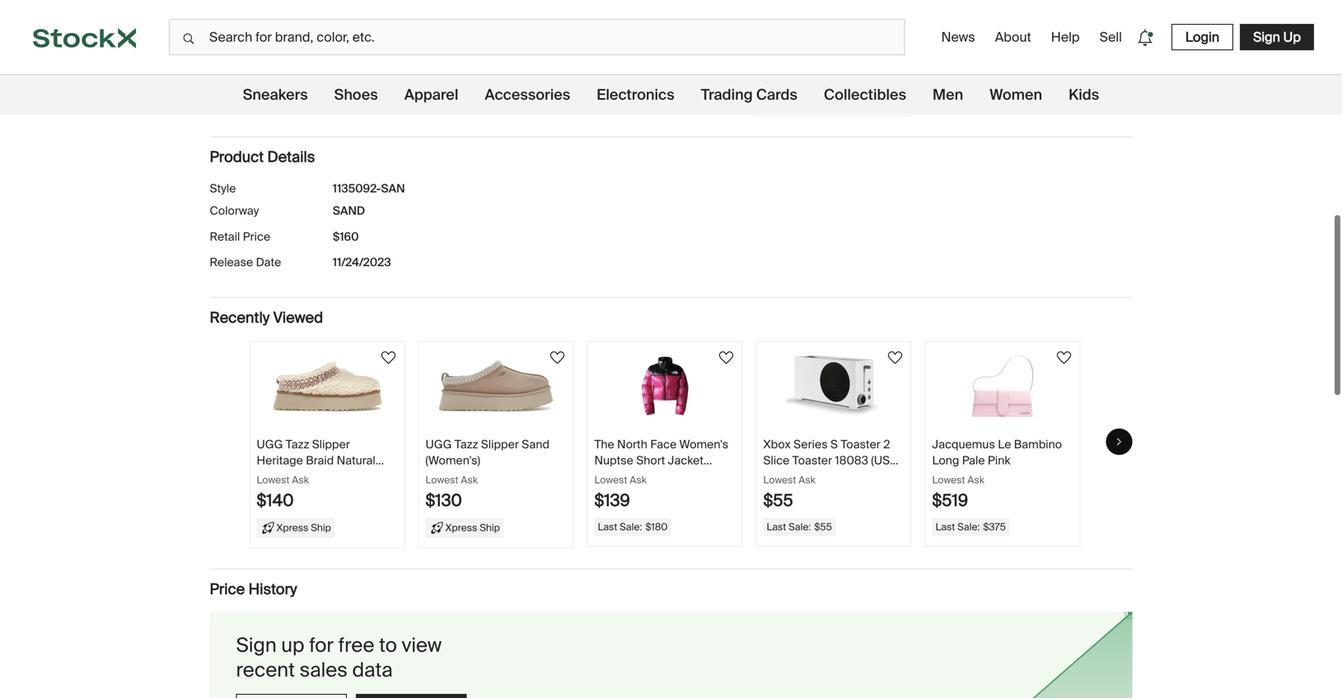 Task type: vqa. For each thing, say whether or not it's contained in the screenshot.


Task type: describe. For each thing, give the bounding box(es) containing it.
san
[[381, 181, 405, 196]]

recently
[[210, 308, 270, 327]]

sale: for $55
[[789, 521, 811, 533]]

1 horizontal spatial ship
[[480, 521, 500, 534]]

0 vertical spatial price
[[243, 229, 270, 244]]

history
[[249, 580, 297, 599]]

mini for $159
[[525, 5, 548, 20]]

kids link
[[1069, 75, 1100, 115]]

the north face women's nuptse short jacket fuchsia pink
[[595, 437, 729, 484]]

ultra for $117
[[1004, 5, 1029, 20]]

product details
[[210, 148, 315, 167]]

ugg classic ultra mini platform boot moss green (women's)
[[426, 5, 548, 52]]

sign for sign up
[[1254, 28, 1281, 46]]

release
[[210, 255, 253, 270]]

date
[[256, 255, 281, 270]]

kids
[[1069, 85, 1100, 104]]

sign for sign up for free to view recent sales data
[[236, 633, 277, 658]]

(women's) inside ugg classic ultra mini platform boot black (women's)
[[933, 36, 988, 52]]

notification unread icon image
[[1134, 26, 1157, 49]]

plug)
[[764, 469, 790, 484]]

follow image
[[886, 348, 905, 368]]

face
[[651, 437, 677, 452]]

login
[[1186, 28, 1220, 46]]

details
[[267, 148, 315, 167]]

tazz for (women's)
[[455, 437, 478, 452]]

release date
[[210, 255, 281, 270]]

ask for $162
[[799, 41, 816, 54]]

ask inside jacquemus le bambino long pale pink lowest ask $519
[[968, 474, 985, 487]]

xpress for $162
[[783, 89, 816, 102]]

clover
[[595, 36, 629, 52]]

sale: left $375
[[958, 521, 980, 533]]

last sale: $180
[[598, 521, 668, 533]]

sale: for $180
[[620, 88, 642, 101]]

last for $139
[[598, 521, 618, 533]]

(women's) inside ugg classic ultra mini platform boot burnt cedar (women's)
[[293, 36, 347, 52]]

$139
[[595, 490, 630, 511]]

(women's) inside ugg tazz slipper heritage braid natural (women's)
[[257, 469, 312, 484]]

for
[[309, 633, 334, 658]]

sale: for $117
[[958, 88, 980, 101]]

boot for $162
[[812, 21, 837, 36]]

sales
[[300, 657, 348, 683]]

retail
[[210, 229, 240, 244]]

driftwood
[[840, 21, 892, 36]]

sale: for $139
[[620, 521, 642, 533]]

up
[[281, 633, 305, 658]]

(women's) inside ugg classic ultra mini platform boot driftwood (women's)
[[764, 36, 819, 52]]

1 vertical spatial price
[[210, 580, 245, 599]]

style
[[210, 181, 236, 196]]

mini for $180
[[694, 5, 717, 20]]

last sale: $286
[[429, 88, 501, 101]]

ask for $139
[[630, 474, 647, 487]]

last sale: $233
[[260, 88, 331, 101]]

sell link
[[1093, 22, 1129, 52]]

boot for $117
[[981, 21, 1006, 36]]

last down $519
[[936, 521, 956, 533]]

jacquemus le bambino long pale pink image
[[945, 355, 1061, 417]]

$272
[[984, 88, 1006, 101]]

lowest for $159
[[426, 41, 459, 54]]

men
[[933, 85, 964, 104]]

platform for $162
[[764, 21, 809, 36]]

sign up
[[1254, 28, 1302, 46]]

ugg inside ugg tazz slipper sand (women's) lowest ask $130
[[426, 437, 452, 452]]

ugg for $180
[[595, 5, 621, 20]]

slipper for (women's)
[[481, 437, 519, 452]]

to
[[379, 633, 397, 658]]

lowest ask $55
[[764, 474, 816, 511]]

$162
[[764, 58, 800, 79]]

s
[[831, 437, 838, 452]]

accessories link
[[485, 75, 571, 115]]

north
[[617, 437, 648, 452]]

trading cards link
[[701, 75, 798, 115]]

ugg for $181
[[257, 5, 283, 20]]

sneakers link
[[243, 75, 308, 115]]

mini for $162
[[863, 5, 886, 20]]

(women's) inside ugg classic ultra mini platform boot shaded clover (women's)
[[632, 36, 687, 52]]

xbox series s toaster 2 slice toaster  18083 (us plug)
[[764, 437, 891, 484]]

men link
[[933, 75, 964, 115]]

follow image for $139
[[717, 348, 737, 368]]

ugg classic ultra mini platform boot driftwood (women's)
[[764, 5, 892, 52]]

Search... search field
[[169, 19, 905, 55]]

$160
[[333, 229, 359, 244]]

$176
[[646, 88, 666, 101]]

retail price
[[210, 229, 270, 244]]

price history
[[210, 580, 297, 599]]

black
[[1009, 21, 1039, 36]]

product category switcher element
[[0, 75, 1343, 115]]

collectibles link
[[824, 75, 907, 115]]

classic for $180
[[624, 5, 663, 20]]

xbox
[[764, 437, 791, 452]]

(women's) inside ugg tazz slipper sand (women's) lowest ask $130
[[426, 453, 481, 468]]

xpress for $140
[[277, 521, 309, 534]]

2
[[884, 437, 891, 452]]

the
[[595, 437, 615, 452]]

ask for $117
[[968, 41, 985, 54]]

accessories
[[485, 85, 571, 104]]

platform for $117
[[933, 21, 978, 36]]

lowest for $181
[[257, 41, 290, 54]]

lowest ask $117
[[933, 41, 985, 79]]

nuptse
[[595, 453, 634, 468]]

last for $180
[[598, 88, 618, 101]]

shoes link
[[334, 75, 378, 115]]

cards
[[757, 85, 798, 104]]

$140
[[257, 490, 294, 511]]

help
[[1052, 28, 1080, 46]]

lowest for $55
[[764, 474, 797, 487]]

$181
[[257, 58, 289, 79]]

last sale: $55
[[767, 521, 833, 533]]

login button
[[1172, 24, 1234, 50]]

shaded
[[671, 21, 713, 36]]

1 horizontal spatial xpress ship
[[446, 521, 500, 534]]

shoes
[[334, 85, 378, 104]]

trading cards
[[701, 85, 798, 104]]

ask for $55
[[799, 474, 816, 487]]

$130
[[426, 490, 462, 511]]

ask for $159
[[461, 41, 478, 54]]

pink inside jacquemus le bambino long pale pink lowest ask $519
[[988, 453, 1011, 468]]

1135092-san
[[333, 181, 405, 196]]

ultra for $181
[[328, 5, 353, 20]]

boot for $180
[[643, 21, 668, 36]]



Task type: locate. For each thing, give the bounding box(es) containing it.
lowest inside lowest ask $139
[[595, 474, 628, 487]]

natural
[[337, 453, 376, 468]]

sale: left $176
[[620, 88, 642, 101]]

xbox series s toaster 2 slice toaster  18083 (us plug) image
[[776, 355, 892, 417]]

ultra up driftwood
[[835, 5, 860, 20]]

lowest for $140
[[257, 474, 290, 487]]

ugg inside ugg tazz slipper heritage braid natural (women's)
[[257, 437, 283, 452]]

stockx logo image
[[33, 28, 136, 48]]

classic for $181
[[286, 5, 325, 20]]

(women's) down moss
[[462, 36, 517, 52]]

last down $181
[[260, 88, 280, 101]]

lowest inside lowest ask $140
[[257, 474, 290, 487]]

2 classic from the left
[[455, 5, 494, 20]]

last down lowest ask $180
[[598, 88, 618, 101]]

xpress ship down '$162'
[[783, 89, 838, 102]]

18083
[[835, 453, 869, 468]]

lowest ask $140
[[257, 474, 309, 511]]

lowest inside the lowest ask $55
[[764, 474, 797, 487]]

1 vertical spatial sand
[[522, 437, 550, 452]]

tazz inside ugg tazz slipper heritage braid natural (women's)
[[286, 437, 309, 452]]

ask inside lowest ask $159
[[461, 41, 478, 54]]

platform up cedar in the top left of the page
[[257, 21, 302, 36]]

ugg for $162
[[764, 5, 790, 20]]

$180 inside lowest ask $180
[[595, 58, 632, 79]]

(women's) down the burnt
[[293, 36, 347, 52]]

toaster up 18083
[[841, 437, 881, 452]]

price up 'release date'
[[243, 229, 270, 244]]

lowest inside lowest ask $180
[[595, 41, 628, 54]]

ultra for $180
[[666, 5, 691, 20]]

moss
[[502, 21, 531, 36]]

1 boot from the left
[[305, 21, 330, 36]]

3 follow image from the left
[[717, 348, 737, 368]]

lowest inside ugg tazz slipper sand (women's) lowest ask $130
[[426, 474, 459, 487]]

1 mini from the left
[[356, 5, 379, 20]]

classic inside ugg classic ultra mini platform boot burnt cedar (women's)
[[286, 5, 325, 20]]

xpress down '$140'
[[277, 521, 309, 534]]

trading
[[701, 85, 753, 104]]

product
[[210, 148, 264, 167]]

pink down the short
[[639, 469, 662, 484]]

fuchsia
[[595, 469, 636, 484]]

mini inside ugg classic ultra mini platform boot shaded clover (women's)
[[694, 5, 717, 20]]

ship down 'braid'
[[311, 521, 331, 534]]

women link
[[990, 75, 1043, 115]]

ask inside lowest ask $162
[[799, 41, 816, 54]]

$180 for last sale: $180
[[646, 521, 668, 533]]

lowest inside jacquemus le bambino long pale pink lowest ask $519
[[933, 474, 966, 487]]

boot left the "shaded"
[[643, 21, 668, 36]]

boot left moss
[[474, 21, 499, 36]]

boot for $181
[[305, 21, 330, 36]]

1 slipper from the left
[[312, 437, 350, 452]]

ultra inside ugg classic ultra mini platform boot shaded clover (women's)
[[666, 5, 691, 20]]

ship
[[818, 89, 838, 102], [311, 521, 331, 534], [480, 521, 500, 534]]

news link
[[935, 22, 982, 52]]

ugg up green
[[426, 5, 452, 20]]

ultra inside ugg classic ultra mini platform boot moss green (women's)
[[497, 5, 522, 20]]

$55 down the lowest ask $55
[[815, 521, 833, 533]]

4 classic from the left
[[793, 5, 832, 20]]

0 horizontal spatial ship
[[311, 521, 331, 534]]

mini for $117
[[1032, 5, 1055, 20]]

lowest inside lowest ask $117
[[933, 41, 966, 54]]

sign inside sign up 'button'
[[1254, 28, 1281, 46]]

2 tazz from the left
[[455, 437, 478, 452]]

0 horizontal spatial $55
[[764, 490, 794, 511]]

1 vertical spatial sign
[[236, 633, 277, 658]]

$375
[[984, 521, 1006, 533]]

sign up for free to view recent sales data
[[236, 633, 442, 683]]

jacket
[[668, 453, 704, 468]]

women's
[[680, 437, 729, 452]]

2 slipper from the left
[[481, 437, 519, 452]]

classic up lowest ask $162 in the right of the page
[[793, 5, 832, 20]]

ugg up "heritage"
[[257, 437, 283, 452]]

ask inside lowest ask $139
[[630, 474, 647, 487]]

electronics
[[597, 85, 675, 104]]

2 follow image from the left
[[548, 348, 568, 368]]

slipper up 'braid'
[[312, 437, 350, 452]]

ugg inside ugg classic ultra mini platform boot burnt cedar (women's)
[[257, 5, 283, 20]]

0 horizontal spatial sign
[[236, 633, 277, 658]]

sand inside ugg tazz slipper sand (women's) lowest ask $130
[[522, 437, 550, 452]]

ugg inside ugg classic ultra mini platform boot driftwood (women's)
[[764, 5, 790, 20]]

platform up clover
[[595, 21, 640, 36]]

ultra up the burnt
[[328, 5, 353, 20]]

lowest for $162
[[764, 41, 797, 54]]

lowest inside lowest ask $162
[[764, 41, 797, 54]]

0 horizontal spatial $180
[[595, 58, 632, 79]]

ugg up clover
[[595, 5, 621, 20]]

women
[[990, 85, 1043, 104]]

follow image for $140
[[379, 348, 399, 368]]

price left history
[[210, 580, 245, 599]]

$55 for lowest ask $55
[[764, 490, 794, 511]]

follow image for $519
[[1055, 348, 1074, 368]]

slice
[[764, 453, 790, 468]]

3 ultra from the left
[[666, 5, 691, 20]]

boot for $159
[[474, 21, 499, 36]]

$180 down clover
[[595, 58, 632, 79]]

0 horizontal spatial slipper
[[312, 437, 350, 452]]

about link
[[989, 22, 1038, 52]]

lowest for $180
[[595, 41, 628, 54]]

classic up cedar in the top left of the page
[[286, 5, 325, 20]]

mini up the burnt
[[356, 5, 379, 20]]

sale: down $139
[[620, 521, 642, 533]]

mini for $181
[[356, 5, 379, 20]]

lowest for $139
[[595, 474, 628, 487]]

1 horizontal spatial pink
[[988, 453, 1011, 468]]

ask inside lowest ask $117
[[968, 41, 985, 54]]

(women's)
[[293, 36, 347, 52], [462, 36, 517, 52], [632, 36, 687, 52], [764, 36, 819, 52], [933, 36, 988, 52], [426, 453, 481, 468], [257, 469, 312, 484]]

5 boot from the left
[[981, 21, 1006, 36]]

xpress down $130
[[446, 521, 478, 534]]

(women's) down the "shaded"
[[632, 36, 687, 52]]

colorway
[[210, 203, 259, 219]]

heritage
[[257, 453, 303, 468]]

1 horizontal spatial sand
[[522, 437, 550, 452]]

boot inside ugg classic ultra mini platform boot black (women's)
[[981, 21, 1006, 36]]

3 boot from the left
[[643, 21, 668, 36]]

ugg for $117
[[933, 5, 959, 20]]

3 mini from the left
[[694, 5, 717, 20]]

last for $159
[[429, 88, 449, 101]]

mini up moss
[[525, 5, 548, 20]]

long
[[933, 453, 960, 468]]

recently viewed
[[210, 308, 323, 327]]

lowest
[[257, 41, 290, 54], [426, 41, 459, 54], [595, 41, 628, 54], [764, 41, 797, 54], [933, 41, 966, 54], [257, 474, 290, 487], [426, 474, 459, 487], [595, 474, 628, 487], [764, 474, 797, 487], [933, 474, 966, 487]]

4 ultra from the left
[[835, 5, 860, 20]]

lowest inside the lowest ask $181
[[257, 41, 290, 54]]

boot left the burnt
[[305, 21, 330, 36]]

1 horizontal spatial $55
[[815, 521, 833, 533]]

sale: for $159
[[451, 88, 473, 101]]

slipper for braid
[[312, 437, 350, 452]]

recent
[[236, 657, 295, 683]]

tazz for braid
[[286, 437, 309, 452]]

platform inside ugg classic ultra mini platform boot shaded clover (women's)
[[595, 21, 640, 36]]

boot inside ugg classic ultra mini platform boot moss green (women's)
[[474, 21, 499, 36]]

classic inside ugg classic ultra mini platform boot moss green (women's)
[[455, 5, 494, 20]]

xpress ship down '$140'
[[277, 521, 331, 534]]

1 horizontal spatial xpress
[[446, 521, 478, 534]]

pale
[[963, 453, 985, 468]]

ultra inside ugg classic ultra mini platform boot black (women's)
[[1004, 5, 1029, 20]]

1 follow image from the left
[[379, 348, 399, 368]]

sign inside sign up for free to view recent sales data
[[236, 633, 277, 658]]

2 boot from the left
[[474, 21, 499, 36]]

(women's) down "heritage"
[[257, 469, 312, 484]]

mini up driftwood
[[863, 5, 886, 20]]

mini inside ugg classic ultra mini platform boot burnt cedar (women's)
[[356, 5, 379, 20]]

0 vertical spatial sand
[[333, 203, 365, 219]]

slipper inside ugg tazz slipper heritage braid natural (women's)
[[312, 437, 350, 452]]

1 vertical spatial $180
[[646, 521, 668, 533]]

lowest up '$162'
[[764, 41, 797, 54]]

(us
[[872, 453, 890, 468]]

2 ultra from the left
[[497, 5, 522, 20]]

series
[[794, 437, 828, 452]]

about
[[995, 28, 1032, 46]]

ask inside lowest ask $140
[[292, 474, 309, 487]]

ask for $180
[[630, 41, 647, 54]]

slipper inside ugg tazz slipper sand (women's) lowest ask $130
[[481, 437, 519, 452]]

0 vertical spatial toaster
[[841, 437, 881, 452]]

0 horizontal spatial xpress
[[277, 521, 309, 534]]

classic for $117
[[962, 5, 1001, 20]]

$117
[[933, 58, 963, 79]]

2 horizontal spatial xpress ship
[[783, 89, 838, 102]]

mini inside ugg classic ultra mini platform boot driftwood (women's)
[[863, 5, 886, 20]]

last down $117
[[936, 88, 956, 101]]

sand down '1135092-'
[[333, 203, 365, 219]]

ultra for $162
[[835, 5, 860, 20]]

sale: down the lowest ask $55
[[789, 521, 811, 533]]

sale: left $286
[[451, 88, 473, 101]]

tazz up "heritage"
[[286, 437, 309, 452]]

(women's) up $117
[[933, 36, 988, 52]]

$55 for last sale: $55
[[815, 521, 833, 533]]

ugg up lowest ask $162 in the right of the page
[[764, 5, 790, 20]]

lowest down "heritage"
[[257, 474, 290, 487]]

4 platform from the left
[[764, 21, 809, 36]]

move carousel right image
[[1115, 437, 1125, 447]]

boot inside ugg classic ultra mini platform boot shaded clover (women's)
[[643, 21, 668, 36]]

0 vertical spatial $55
[[764, 490, 794, 511]]

tazz
[[286, 437, 309, 452], [455, 437, 478, 452]]

data
[[352, 657, 393, 683]]

collectibles
[[824, 85, 907, 104]]

1 horizontal spatial slipper
[[481, 437, 519, 452]]

1 horizontal spatial sign
[[1254, 28, 1281, 46]]

mini inside ugg classic ultra mini platform boot black (women's)
[[1032, 5, 1055, 20]]

mini up black on the top of the page
[[1032, 5, 1055, 20]]

ugg inside ugg classic ultra mini platform boot black (women's)
[[933, 5, 959, 20]]

up
[[1284, 28, 1302, 46]]

ultra for $159
[[497, 5, 522, 20]]

classic up "news" link
[[962, 5, 1001, 20]]

$55 down 'plug)'
[[764, 490, 794, 511]]

mini inside ugg classic ultra mini platform boot moss green (women's)
[[525, 5, 548, 20]]

platform
[[257, 21, 302, 36], [426, 21, 471, 36], [595, 21, 640, 36], [764, 21, 809, 36], [933, 21, 978, 36]]

jacquemus
[[933, 437, 996, 452]]

(women's) up $130
[[426, 453, 481, 468]]

the north face women's nuptse short jacket fuchsia pink image
[[608, 355, 723, 417]]

$180
[[595, 58, 632, 79], [646, 521, 668, 533]]

4 mini from the left
[[863, 5, 886, 20]]

green
[[426, 36, 459, 52]]

ugg tazz slipper heritage braid natural (women's) image
[[270, 355, 385, 417]]

ship right cards
[[818, 89, 838, 102]]

xpress ship down $130
[[446, 521, 500, 534]]

1 horizontal spatial toaster
[[841, 437, 881, 452]]

sale: left $233 at the left top of page
[[282, 88, 304, 101]]

boot inside ugg classic ultra mini platform boot burnt cedar (women's)
[[305, 21, 330, 36]]

ultra up black on the top of the page
[[1004, 5, 1029, 20]]

platform inside ugg classic ultra mini platform boot moss green (women's)
[[426, 21, 471, 36]]

slipper
[[312, 437, 350, 452], [481, 437, 519, 452]]

4 boot from the left
[[812, 21, 837, 36]]

ask inside the lowest ask $55
[[799, 474, 816, 487]]

tazz up $130
[[455, 437, 478, 452]]

lowest down "long" at the right bottom of page
[[933, 474, 966, 487]]

lowest ask $180
[[595, 41, 647, 79]]

short
[[637, 453, 666, 468]]

tazz inside ugg tazz slipper sand (women's) lowest ask $130
[[455, 437, 478, 452]]

apparel
[[404, 85, 459, 104]]

ultra up moss
[[497, 5, 522, 20]]

2 horizontal spatial ship
[[818, 89, 838, 102]]

view
[[402, 633, 442, 658]]

ultra inside ugg classic ultra mini platform boot driftwood (women's)
[[835, 5, 860, 20]]

(women's) inside ugg classic ultra mini platform boot moss green (women's)
[[462, 36, 517, 52]]

platform inside ugg classic ultra mini platform boot burnt cedar (women's)
[[257, 21, 302, 36]]

xpress down '$162'
[[783, 89, 816, 102]]

ultra inside ugg classic ultra mini platform boot burnt cedar (women's)
[[328, 5, 353, 20]]

platform for $180
[[595, 21, 640, 36]]

ask
[[292, 41, 309, 54], [461, 41, 478, 54], [630, 41, 647, 54], [799, 41, 816, 54], [968, 41, 985, 54], [292, 474, 309, 487], [461, 474, 478, 487], [630, 474, 647, 487], [799, 474, 816, 487], [968, 474, 985, 487]]

slipper down ugg tazz slipper sand (women's) "image"
[[481, 437, 519, 452]]

sale: for $181
[[282, 88, 304, 101]]

1 tazz from the left
[[286, 437, 309, 452]]

platform up lowest ask $117
[[933, 21, 978, 36]]

lowest down slice
[[764, 474, 797, 487]]

ugg for $140
[[257, 437, 283, 452]]

lowest ask $159
[[426, 41, 478, 79]]

classic up green
[[455, 5, 494, 20]]

sign left up
[[1254, 28, 1281, 46]]

lowest up $159
[[426, 41, 459, 54]]

11/24/2023
[[333, 255, 391, 270]]

1 vertical spatial toaster
[[793, 453, 833, 468]]

xpress ship for $162
[[783, 89, 838, 102]]

last for $181
[[260, 88, 280, 101]]

5 platform from the left
[[933, 21, 978, 36]]

platform up lowest ask $162 in the right of the page
[[764, 21, 809, 36]]

5 mini from the left
[[1032, 5, 1055, 20]]

ugg tazz slipper sand (women's) lowest ask $130
[[426, 437, 550, 511]]

ugg up $130
[[426, 437, 452, 452]]

3 platform from the left
[[595, 21, 640, 36]]

ugg tazz slipper sand (women's) image
[[439, 355, 554, 417]]

0 horizontal spatial tazz
[[286, 437, 309, 452]]

boot left driftwood
[[812, 21, 837, 36]]

last down $159
[[429, 88, 449, 101]]

pink inside "the north face women's nuptse short jacket fuchsia pink"
[[639, 469, 662, 484]]

1 horizontal spatial $180
[[646, 521, 668, 533]]

ask inside the lowest ask $181
[[292, 41, 309, 54]]

$286
[[477, 88, 501, 101]]

help link
[[1045, 22, 1087, 52]]

ugg up cedar in the top left of the page
[[257, 5, 283, 20]]

ugg tazz slipper heritage braid natural (women's)
[[257, 437, 376, 484]]

5 classic from the left
[[962, 5, 1001, 20]]

lowest up $117
[[933, 41, 966, 54]]

pink
[[988, 453, 1011, 468], [639, 469, 662, 484]]

0 horizontal spatial pink
[[639, 469, 662, 484]]

(women's) up '$162'
[[764, 36, 819, 52]]

ugg
[[257, 5, 283, 20], [426, 5, 452, 20], [595, 5, 621, 20], [764, 5, 790, 20], [933, 5, 959, 20], [257, 437, 283, 452], [426, 437, 452, 452]]

toaster
[[841, 437, 881, 452], [793, 453, 833, 468]]

sign left up at the left of page
[[236, 633, 277, 658]]

ship for $162
[[818, 89, 838, 102]]

xpress ship
[[783, 89, 838, 102], [277, 521, 331, 534], [446, 521, 500, 534]]

0 vertical spatial sign
[[1254, 28, 1281, 46]]

lowest up $181
[[257, 41, 290, 54]]

lowest ask $162
[[764, 41, 816, 79]]

1135092-
[[333, 181, 381, 196]]

follow image
[[379, 348, 399, 368], [548, 348, 568, 368], [717, 348, 737, 368], [1055, 348, 1074, 368]]

ugg inside ugg classic ultra mini platform boot shaded clover (women's)
[[595, 5, 621, 20]]

1 horizontal spatial tazz
[[455, 437, 478, 452]]

$180 for lowest ask $180
[[595, 58, 632, 79]]

burnt
[[333, 21, 362, 36]]

sand
[[333, 203, 365, 219], [522, 437, 550, 452]]

ugg classic ultra mini platform boot black (women's)
[[933, 5, 1055, 52]]

2 horizontal spatial xpress
[[783, 89, 816, 102]]

1 platform from the left
[[257, 21, 302, 36]]

3 classic from the left
[[624, 5, 663, 20]]

platform inside ugg classic ultra mini platform boot driftwood (women's)
[[764, 21, 809, 36]]

lowest up "last sale: $176"
[[595, 41, 628, 54]]

le
[[998, 437, 1012, 452]]

4 follow image from the left
[[1055, 348, 1074, 368]]

0 vertical spatial $180
[[595, 58, 632, 79]]

classic inside ugg classic ultra mini platform boot driftwood (women's)
[[793, 5, 832, 20]]

sale: left $272
[[958, 88, 980, 101]]

cedar
[[257, 36, 290, 52]]

platform inside ugg classic ultra mini platform boot black (women's)
[[933, 21, 978, 36]]

last for $55
[[767, 521, 787, 533]]

ship down ugg tazz slipper sand (women's) lowest ask $130
[[480, 521, 500, 534]]

lowest down nuptse
[[595, 474, 628, 487]]

stockx logo link
[[0, 0, 169, 74]]

2 mini from the left
[[525, 5, 548, 20]]

platform for $159
[[426, 21, 471, 36]]

last sale: $375
[[936, 521, 1006, 533]]

pink down le
[[988, 453, 1011, 468]]

mini up the "shaded"
[[694, 5, 717, 20]]

last down $139
[[598, 521, 618, 533]]

classic up clover
[[624, 5, 663, 20]]

platform up green
[[426, 21, 471, 36]]

0 horizontal spatial sand
[[333, 203, 365, 219]]

ask for $181
[[292, 41, 309, 54]]

sell
[[1100, 28, 1123, 46]]

ugg for $159
[[426, 5, 452, 20]]

lowest inside lowest ask $159
[[426, 41, 459, 54]]

sand left the the
[[522, 437, 550, 452]]

xpress ship for $140
[[277, 521, 331, 534]]

classic for $162
[[793, 5, 832, 20]]

$55 inside the lowest ask $55
[[764, 490, 794, 511]]

ugg up "news" link
[[933, 5, 959, 20]]

bambino
[[1015, 437, 1063, 452]]

0 horizontal spatial toaster
[[793, 453, 833, 468]]

1 vertical spatial pink
[[639, 469, 662, 484]]

1 classic from the left
[[286, 5, 325, 20]]

ask inside lowest ask $180
[[630, 41, 647, 54]]

boot inside ugg classic ultra mini platform boot driftwood (women's)
[[812, 21, 837, 36]]

boot left black on the top of the page
[[981, 21, 1006, 36]]

last sale: $176
[[598, 88, 666, 101]]

ask inside ugg tazz slipper sand (women's) lowest ask $130
[[461, 474, 478, 487]]

classic for $159
[[455, 5, 494, 20]]

ship for $140
[[311, 521, 331, 534]]

1 ultra from the left
[[328, 5, 353, 20]]

lowest up $130
[[426, 474, 459, 487]]

apparel link
[[404, 75, 459, 115]]

0 horizontal spatial xpress ship
[[277, 521, 331, 534]]

toaster down series
[[793, 453, 833, 468]]

$159
[[426, 58, 462, 79]]

ask for $140
[[292, 474, 309, 487]]

$519
[[933, 490, 969, 511]]

0 vertical spatial pink
[[988, 453, 1011, 468]]

classic inside ugg classic ultra mini platform boot black (women's)
[[962, 5, 1001, 20]]

$180 down lowest ask $139
[[646, 521, 668, 533]]

follow image for $130
[[548, 348, 568, 368]]

platform for $181
[[257, 21, 302, 36]]

last for $117
[[936, 88, 956, 101]]

1 vertical spatial $55
[[815, 521, 833, 533]]

last down the lowest ask $55
[[767, 521, 787, 533]]

2 platform from the left
[[426, 21, 471, 36]]

ultra up the "shaded"
[[666, 5, 691, 20]]

sneakers
[[243, 85, 308, 104]]

price
[[243, 229, 270, 244], [210, 580, 245, 599]]

ugg inside ugg classic ultra mini platform boot moss green (women's)
[[426, 5, 452, 20]]

classic inside ugg classic ultra mini platform boot shaded clover (women's)
[[624, 5, 663, 20]]

last sale: $272
[[936, 88, 1006, 101]]

5 ultra from the left
[[1004, 5, 1029, 20]]

lowest for $117
[[933, 41, 966, 54]]

$55
[[764, 490, 794, 511], [815, 521, 833, 533]]



